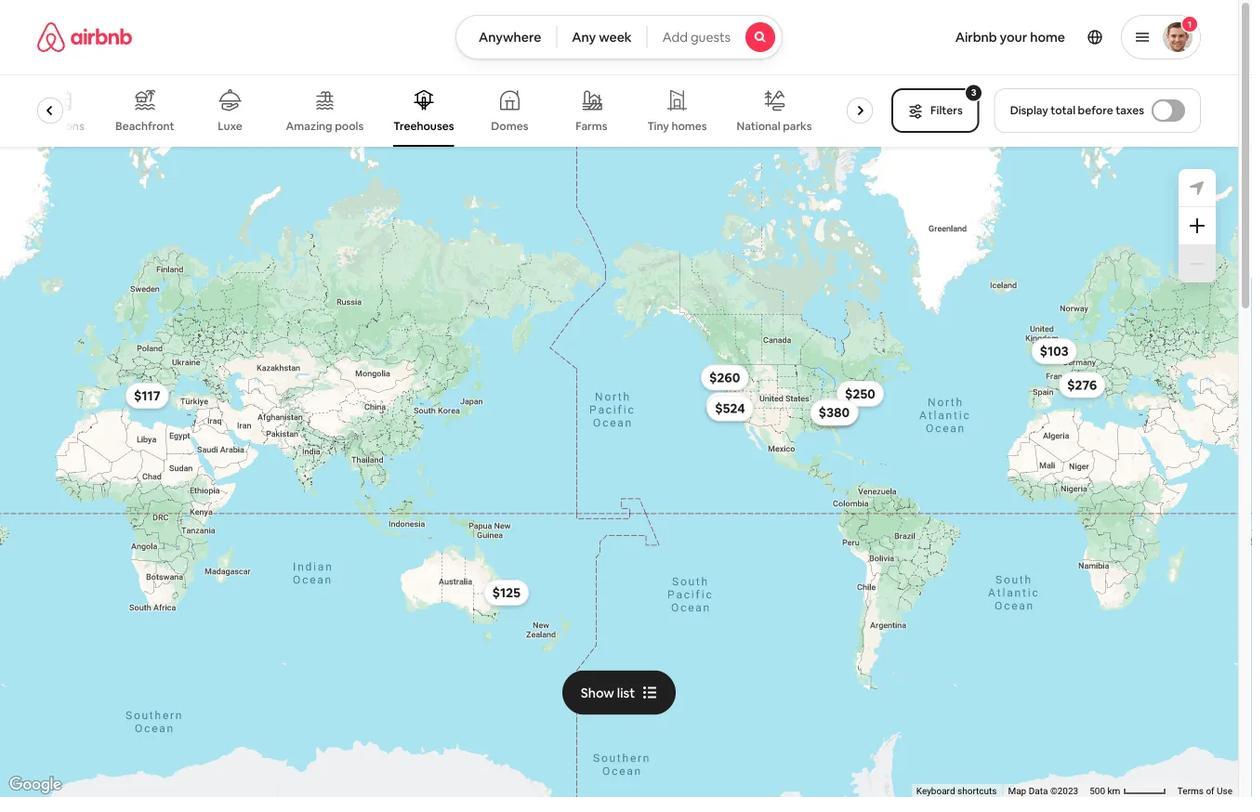 Task type: vqa. For each thing, say whether or not it's contained in the screenshot.
1 DROPDOWN BUTTON
yes



Task type: describe. For each thing, give the bounding box(es) containing it.
keyboard
[[916, 786, 955, 797]]

treehouses
[[394, 119, 454, 133]]

anywhere button
[[455, 15, 557, 59]]

show
[[581, 685, 614, 701]]

google map
showing 11 stays. region
[[0, 147, 1238, 798]]

terms of use
[[1178, 786, 1233, 797]]

$260
[[709, 369, 740, 386]]

any week
[[572, 29, 632, 46]]

domes
[[492, 119, 529, 133]]

mansions
[[36, 119, 85, 133]]

$250 button
[[837, 381, 884, 407]]

$117
[[134, 388, 160, 404]]

amazing pools
[[286, 119, 364, 133]]

any
[[572, 29, 596, 46]]

show list
[[581, 685, 635, 701]]

homes
[[672, 119, 707, 133]]

$152
[[714, 397, 743, 414]]

display total before taxes
[[1010, 103, 1144, 118]]

1 button
[[1121, 15, 1201, 59]]

camping
[[844, 119, 892, 133]]

your
[[1000, 29, 1027, 46]]

$524 button
[[707, 396, 754, 422]]

$524
[[715, 400, 745, 417]]

$276 button
[[1059, 372, 1105, 398]]

filters button
[[891, 88, 979, 133]]

$136
[[822, 403, 851, 420]]

luxe
[[218, 119, 243, 133]]

airbnb your home link
[[944, 18, 1076, 57]]

none search field containing anywhere
[[455, 15, 783, 59]]

zoom out image
[[1190, 257, 1205, 271]]

500
[[1090, 786, 1105, 797]]

airbnb
[[955, 29, 997, 46]]

keyboard shortcuts button
[[916, 785, 997, 798]]

add
[[662, 29, 688, 46]]

total
[[1051, 103, 1075, 118]]

500 km button
[[1084, 784, 1172, 798]]

anywhere
[[479, 29, 541, 46]]



Task type: locate. For each thing, give the bounding box(es) containing it.
list
[[617, 685, 635, 701]]

$117 button
[[126, 383, 169, 409]]

1
[[1188, 18, 1192, 30]]

add guests
[[662, 29, 731, 46]]

$103
[[1040, 343, 1069, 360]]

terms
[[1178, 786, 1204, 797]]

data
[[1029, 786, 1048, 797]]

None search field
[[455, 15, 783, 59]]

display
[[1010, 103, 1048, 118]]

$136 button
[[814, 398, 859, 424]]

terms of use link
[[1178, 786, 1233, 797]]

tiny homes
[[648, 119, 707, 133]]

display total before taxes button
[[994, 88, 1201, 133]]

of
[[1206, 786, 1214, 797]]

$111 button
[[813, 400, 855, 426]]

$111
[[822, 405, 847, 422]]

beachfront
[[116, 119, 175, 133]]

$250
[[845, 386, 875, 402]]

filters
[[931, 103, 963, 118]]

national
[[737, 119, 781, 133]]

$380
[[819, 405, 850, 421]]

airbnb your home
[[955, 29, 1065, 46]]

group
[[34, 74, 894, 147]]

week
[[599, 29, 632, 46]]

$260 button
[[701, 365, 749, 391]]

farms
[[576, 119, 608, 133]]

show list button
[[562, 671, 676, 715]]

guests
[[691, 29, 731, 46]]

profile element
[[805, 0, 1201, 74]]

pools
[[335, 119, 364, 133]]

home
[[1030, 29, 1065, 46]]

tiny
[[648, 119, 670, 133]]

$125 button
[[484, 580, 529, 606]]

500 km
[[1090, 786, 1123, 797]]

group containing national parks
[[34, 74, 894, 147]]

$125
[[492, 585, 521, 601]]

map
[[1008, 786, 1026, 797]]

google image
[[5, 773, 66, 798]]

amazing
[[286, 119, 333, 133]]

parks
[[783, 119, 812, 133]]

$276 $524
[[715, 377, 1097, 417]]

$250 $136
[[822, 386, 875, 420]]

©2023
[[1050, 786, 1078, 797]]

use
[[1217, 786, 1233, 797]]

national parks
[[737, 119, 812, 133]]

any week button
[[556, 15, 648, 59]]

$380 button
[[810, 400, 858, 426]]

km
[[1108, 786, 1120, 797]]

before
[[1078, 103, 1113, 118]]

keyboard shortcuts
[[916, 786, 997, 797]]

map data ©2023
[[1008, 786, 1078, 797]]

$117 $152
[[134, 388, 743, 414]]

shortcuts
[[957, 786, 997, 797]]

$276
[[1067, 377, 1097, 393]]

$103 button
[[1031, 338, 1077, 364]]

taxes
[[1116, 103, 1144, 118]]

zoom in image
[[1190, 218, 1205, 233]]

$152 button
[[706, 393, 751, 419]]

add guests button
[[647, 15, 783, 59]]



